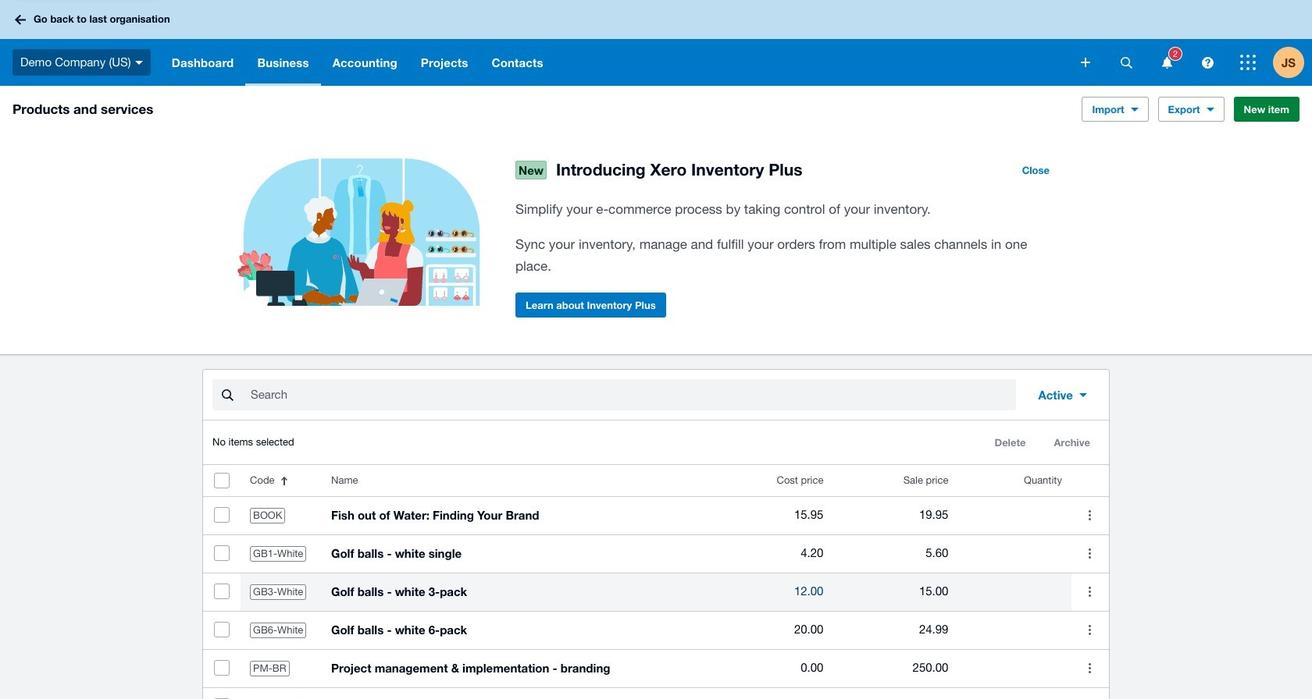 Task type: describe. For each thing, give the bounding box(es) containing it.
1 actions image from the top
[[1075, 500, 1106, 531]]

list of items with cost price, sale price and quantity element
[[203, 466, 1109, 700]]

5 actions image from the top
[[1075, 653, 1106, 684]]

2 actions image from the top
[[1075, 538, 1106, 569]]

Search search field
[[249, 380, 1017, 410]]

actions image
[[1075, 691, 1106, 700]]

0 horizontal spatial svg image
[[15, 14, 26, 25]]



Task type: vqa. For each thing, say whether or not it's contained in the screenshot.
date
no



Task type: locate. For each thing, give the bounding box(es) containing it.
3 actions image from the top
[[1075, 576, 1106, 608]]

0 vertical spatial svg image
[[15, 14, 26, 25]]

svg image
[[15, 14, 26, 25], [1081, 58, 1090, 67]]

introducing xero inventory plus image
[[203, 158, 516, 330]]

banner
[[0, 0, 1312, 86]]

svg image
[[1240, 55, 1256, 70], [1121, 57, 1132, 68], [1162, 57, 1172, 68], [1202, 57, 1213, 68], [135, 61, 143, 65]]

1 horizontal spatial svg image
[[1081, 58, 1090, 67]]

actions image
[[1075, 500, 1106, 531], [1075, 538, 1106, 569], [1075, 576, 1106, 608], [1075, 615, 1106, 646], [1075, 653, 1106, 684]]

4 actions image from the top
[[1075, 615, 1106, 646]]

1 vertical spatial svg image
[[1081, 58, 1090, 67]]



